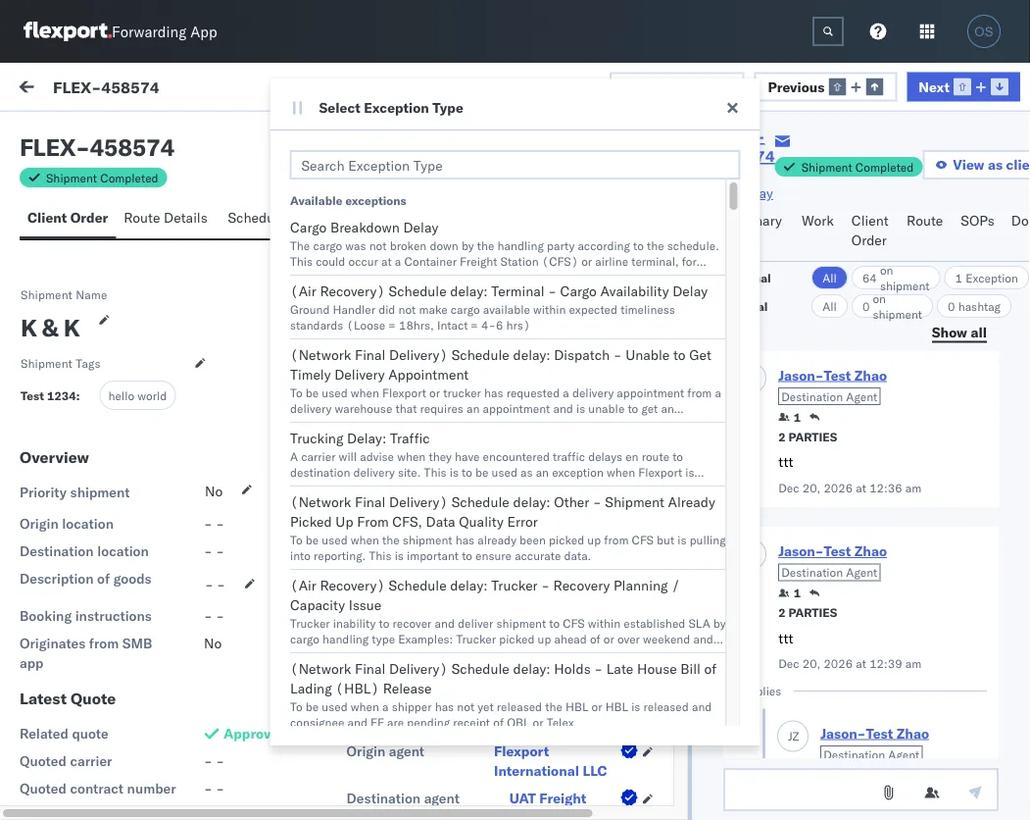 Task type: locate. For each thing, give the bounding box(es) containing it.
0 horizontal spatial origin
[[20, 515, 59, 532]]

0 vertical spatial this
[[290, 254, 312, 268]]

= left 4-
[[471, 317, 478, 332]]

flexport down route
[[638, 464, 682, 479]]

1 for ttt dec 20, 2026 at 12:36 am
[[794, 410, 802, 424]]

1 2 parties button from the top
[[779, 427, 838, 444]]

20, inside ttt dec 20, 2026 at 12:39 am
[[803, 656, 821, 671]]

2 vertical spatial jason-test zhao button
[[821, 724, 930, 742]]

at
[[381, 254, 392, 268], [857, 480, 867, 495], [857, 656, 867, 671]]

on inside 64 on shipment
[[881, 262, 894, 277]]

consignee
[[290, 715, 344, 729]]

2 2 parties button from the top
[[779, 603, 838, 620]]

ttt inside ttt dec 20, 2026 at 12:39 am
[[779, 629, 794, 646]]

on for 64
[[881, 262, 894, 277]]

1 vertical spatial (network
[[290, 493, 351, 511]]

0 horizontal spatial message
[[61, 170, 108, 185]]

order for the leftmost the client order button
[[70, 209, 108, 226]]

pst
[[513, 228, 537, 245], [513, 316, 537, 334], [513, 405, 537, 422], [504, 493, 528, 510], [504, 581, 528, 598], [495, 669, 519, 687], [495, 758, 519, 775]]

1 vertical spatial 17,
[[380, 581, 401, 598]]

client down flex
[[27, 209, 67, 226]]

2 vertical spatial from
[[89, 635, 119, 652]]

shipper
[[347, 672, 397, 689]]

available
[[483, 302, 530, 316]]

traffic
[[553, 449, 585, 463]]

be inside (air recovery) schedule delay: trucker - recovery planning / capacity issue trucker inability to recover and deliver shipment to cfs within established sla by cargo handling type examples: trucker picked up ahead of or over weekend and didn't deliver until after weekend, cfs / trucker is not operational on sunday (network final delivery) schedule delay: holds -  late house bill of lading (hbl) release to be used when a shipper has not yet released the hbl or hbl is released and consignee and ff are pending receipt of obl or telex
[[305, 699, 319, 714]]

2026 for ttt dec 20, 2026 at 12:36 am
[[824, 480, 854, 495]]

am right 12:33 at the left of page
[[488, 405, 510, 422]]

0 vertical spatial 6:47
[[446, 493, 476, 510]]

dec 17, 2026, 6:47 pm pst up data
[[351, 493, 528, 510]]

all left 64
[[823, 270, 838, 285]]

1 vertical spatial 2 parties button
[[779, 603, 838, 620]]

appointment down requested at the top of the page
[[483, 401, 550, 415]]

0 for on
[[863, 299, 870, 313]]

route inside route details button
[[124, 209, 160, 226]]

target
[[347, 515, 387, 532]]

recovery) inside (air recovery) schedule delay: trucker - recovery planning / capacity issue trucker inability to recover and deliver shipment to cfs within established sla by cargo handling type examples: trucker picked up ahead of or over weekend and didn't deliver until after weekend, cfs / trucker is not operational on sunday (network final delivery) schedule delay: holds -  late house bill of lading (hbl) release to be used when a shipper has not yet released the hbl or hbl is released and consignee and ff are pending receipt of obl or telex
[[320, 577, 385, 594]]

recovery) up handler
[[320, 283, 385, 300]]

1 am from the top
[[906, 480, 922, 495]]

2 parties button up ttt dec 20, 2026 at 12:39 am
[[779, 603, 838, 620]]

resize handle column header
[[319, 164, 343, 820], [540, 164, 563, 820], [760, 164, 784, 820], [981, 164, 1004, 820]]

parties up ttt dec 20, 2026 at 12:36 am
[[789, 429, 838, 444]]

delay: inside cargo breakdown delay the cargo was not broken down by the handling party according to the schedule. this could occur at a container freight station (cfs) or airline terminal, for example. (air recovery) schedule delay: terminal - cargo availability delay ground handler did not make cargo available within expected timeliness standards (loose = 18hrs, intact = 4-6 hrs)
[[450, 283, 488, 300]]

20, for dec 20, 2026, 12:33 am pst
[[380, 405, 401, 422]]

2 parties button for ttt dec 20, 2026 at 12:39 am
[[779, 603, 838, 620]]

(network final delivery) schedule delay: dispatch - unable to get timely delivery appointment to be used when flexport or trucker has requested a delivery appointment from a delivery warehouse that requires an appointment and is unable to get an appointment within sla trucking delay: traffic a carrier will advise when they have encountered traffic delays en route to destination delivery site. this is to be used as an exception when flexport is notified of this occurance impacting a shipment's final delivery date/time (network final delivery) schedule delay: other - shipment already picked up from cfs, data quality error to be used when the shipment has already been picked up from cfs but is pulling into reporting. this is important to ensure accurate data.
[[290, 346, 726, 563]]

am for 12:35
[[488, 316, 510, 334]]

am inside ttt dec 20, 2026 at 12:36 am
[[906, 480, 922, 495]]

into
[[290, 548, 310, 563]]

0 vertical spatial cfs
[[632, 532, 654, 547]]

delivery down delays
[[582, 480, 623, 495]]

forwarding left app
[[112, 22, 187, 41]]

has up 12:33 at the left of page
[[484, 385, 503, 400]]

0 horizontal spatial freight
[[460, 254, 497, 268]]

am right '12:35'
[[488, 316, 510, 334]]

final up (hbl)
[[355, 660, 385, 677]]

related work item/shipment
[[794, 170, 947, 185]]

picked left ahead
[[499, 631, 535, 646]]

1 up ttt dec 20, 2026 at 12:36 am
[[794, 410, 802, 424]]

message for message button
[[146, 80, 203, 98]]

agent
[[847, 389, 878, 404], [847, 565, 878, 580], [889, 747, 920, 762]]

2 final from the top
[[355, 493, 385, 511]]

ff
[[370, 715, 384, 729]]

exception up upload document button
[[364, 99, 429, 116]]

am for ttt dec 20, 2026 at 12:36 am
[[906, 480, 922, 495]]

hbl down "late"
[[605, 699, 628, 714]]

up up data.
[[587, 532, 601, 547]]

pst up obl
[[495, 669, 519, 687]]

originates
[[20, 635, 86, 652]]

destination up ttt dec 20, 2026 at 12:36 am
[[782, 389, 844, 404]]

booking
[[20, 607, 72, 624]]

get
[[641, 401, 658, 415]]

is left unable
[[576, 401, 585, 415]]

0 on shipment
[[863, 291, 923, 321]]

0 vertical spatial sla
[[396, 416, 418, 431]]

0 vertical spatial recovery)
[[320, 283, 385, 300]]

1 vertical spatial am
[[906, 656, 922, 671]]

test down "description"
[[59, 599, 83, 617]]

1 horizontal spatial flexport
[[494, 743, 550, 760]]

internal inside button
[[132, 125, 180, 142]]

terminal,
[[631, 254, 679, 268]]

to
[[633, 238, 644, 253], [673, 346, 686, 363], [628, 401, 638, 415], [673, 449, 683, 463], [462, 464, 472, 479], [462, 548, 472, 563], [379, 616, 389, 630], [549, 616, 560, 630]]

resize handle column header for time
[[540, 164, 563, 820]]

on for 0
[[873, 291, 887, 306]]

work up external (0)
[[56, 76, 107, 103]]

1 button for ttt dec 20, 2026 at 12:39 am
[[779, 585, 802, 601]]

0 vertical spatial forwarding
[[112, 22, 187, 41]]

1 final from the top
[[355, 346, 385, 363]]

2 dec 17, 2026, 6:47 pm pst from the top
[[351, 581, 528, 598]]

1 horizontal spatial (0)
[[183, 125, 209, 142]]

all button left '0 on shipment'
[[812, 294, 848, 318]]

1 @ from the top
[[59, 688, 70, 705]]

=
[[388, 317, 396, 332], [471, 317, 478, 332]]

on inside '0 on shipment'
[[873, 291, 887, 306]]

0 vertical spatial (network
[[290, 346, 351, 363]]

but
[[657, 532, 675, 547]]

2 vertical spatial 1
[[794, 586, 802, 600]]

(air recovery) schedule delay: trucker - recovery planning / capacity issue trucker inability to recover and deliver shipment to cfs within established sla by cargo handling type examples: trucker picked up ahead of or over weekend and didn't deliver until after weekend, cfs / trucker is not operational on sunday (network final delivery) schedule delay: holds -  late house bill of lading (hbl) release to be used when a shipper has not yet released the hbl or hbl is released and consignee and ff are pending receipt of obl or telex
[[290, 577, 726, 729]]

all for 64
[[823, 270, 838, 285]]

0 vertical spatial origin
[[20, 515, 59, 532]]

2 17, from the top
[[380, 581, 401, 598]]

the inside (air recovery) schedule delay: trucker - recovery planning / capacity issue trucker inability to recover and deliver shipment to cfs within established sla by cargo handling type examples: trucker picked up ahead of or over weekend and didn't deliver until after weekend, cfs / trucker is not operational on sunday (network final delivery) schedule delay: holds -  late house bill of lading (hbl) release to be used when a shipper has not yet released the hbl or hbl is released and consignee and ff are pending receipt of obl or telex
[[545, 699, 562, 714]]

dec 20, 2026, 12:33 am pst
[[351, 405, 537, 422]]

64
[[863, 270, 878, 285]]

shipment inside (network final delivery) schedule delay: dispatch - unable to get timely delivery appointment to be used when flexport or trucker has requested a delivery appointment from a delivery warehouse that requires an appointment and is unable to get an appointment within sla trucking delay: traffic a carrier will advise when they have encountered traffic delays en route to destination delivery site. this is to be used as an exception when flexport is notified of this occurance impacting a shipment's final delivery date/time (network final delivery) schedule delay: other - shipment already picked up from cfs, data quality error to be used when the shipment has already been picked up from cfs but is pulling into reporting. this is important to ensure accurate data.
[[605, 493, 665, 511]]

booking instructions
[[20, 607, 152, 624]]

app
[[20, 654, 44, 671]]

0 vertical spatial order
[[70, 209, 108, 226]]

2026 inside ttt dec 20, 2026 at 12:36 am
[[824, 480, 854, 495]]

3 delivery) from the top
[[389, 660, 448, 677]]

1 recovery) from the top
[[320, 283, 385, 300]]

planning
[[614, 577, 668, 594]]

get
[[689, 346, 712, 363]]

3 final from the top
[[355, 660, 385, 677]]

dec 17, 2026, 6:47 pm pst
[[351, 493, 528, 510], [351, 581, 528, 598]]

3 (network from the top
[[290, 660, 351, 677]]

picked up data.
[[549, 532, 584, 547]]

am
[[906, 480, 922, 495], [906, 656, 922, 671]]

of inside (network final delivery) schedule delay: dispatch - unable to get timely delivery appointment to be used when flexport or trucker has requested a delivery appointment from a delivery warehouse that requires an appointment and is unable to get an appointment within sla trucking delay: traffic a carrier will advise when they have encountered traffic delays en route to destination delivery site. this is to be used as an exception when flexport is notified of this occurance impacting a shipment's final delivery date/time (network final delivery) schedule delay: other - shipment already picked up from cfs, data quality error to be used when the shipment has already been picked up from cfs but is pulling into reporting. this is important to ensure accurate data.
[[334, 480, 345, 495]]

external (0) button
[[24, 116, 124, 154]]

0 vertical spatial related
[[794, 170, 834, 185]]

recovery) up issue
[[320, 577, 385, 594]]

could
[[316, 254, 345, 268]]

(air inside cargo breakdown delay the cargo was not broken down by the handling party according to the schedule. this could occur at a container freight station (cfs) or airline terminal, for example. (air recovery) schedule delay: terminal - cargo availability delay ground handler did not make cargo available within expected timeliness standards (loose = 18hrs, intact = 4-6 hrs)
[[290, 283, 316, 300]]

shipment completed
[[802, 159, 915, 174], [46, 170, 159, 185]]

1 (0) from the left
[[86, 125, 112, 142]]

agent for destination agent
[[424, 790, 460, 807]]

client order down flex
[[27, 209, 108, 226]]

3 am from the top
[[488, 405, 510, 422]]

1 horizontal spatial file
[[641, 78, 665, 95]]

0 vertical spatial external
[[31, 125, 83, 142]]

related quote
[[20, 725, 109, 742]]

1 horizontal spatial carrier
[[301, 449, 335, 463]]

:
[[76, 388, 80, 403]]

2 recovery) from the top
[[320, 577, 385, 594]]

dec 17, 2026, 6:47 pm pst down "nominated"
[[351, 581, 528, 598]]

date up data
[[427, 484, 455, 501]]

liu
[[100, 688, 122, 705]]

trucker up weekend,
[[456, 631, 496, 646]]

flexport. image
[[24, 22, 112, 41]]

external down my work
[[31, 125, 83, 142]]

at inside cargo breakdown delay the cargo was not broken down by the handling party according to the schedule. this could occur at a container freight station (cfs) or airline terminal, for example. (air recovery) schedule delay: terminal - cargo availability delay ground handler did not make cargo available within expected timeliness standards (loose = 18hrs, intact = 4-6 hrs)
[[381, 254, 392, 268]]

2 parties for ttt dec 20, 2026 at 12:36 am
[[779, 429, 838, 444]]

used down encountered
[[492, 464, 517, 479]]

parties
[[789, 429, 838, 444], [789, 605, 838, 620]]

0 vertical spatial agent
[[847, 389, 878, 404]]

shipment inside 64 on shipment
[[881, 278, 930, 293]]

1 horizontal spatial client order
[[852, 212, 889, 249]]

a inside cargo breakdown delay the cargo was not broken down by the handling party according to the schedule. this could occur at a container freight station (cfs) or airline terminal, for example. (air recovery) schedule delay: terminal - cargo availability delay ground handler did not make cargo available within expected timeliness standards (loose = 18hrs, intact = 4-6 hrs)
[[395, 254, 401, 268]]

agent for ttt dec 20, 2026 at 12:36 am
[[847, 389, 878, 404]]

origin down "ff"
[[347, 743, 386, 760]]

2 for ttt dec 20, 2026 at 12:39 am
[[779, 605, 786, 620]]

2 (0) from the left
[[183, 125, 209, 142]]

k left &
[[21, 313, 37, 342]]

cargo
[[290, 219, 326, 236], [560, 283, 597, 300], [347, 484, 385, 501]]

when inside (air recovery) schedule delay: trucker - recovery planning / capacity issue trucker inability to recover and deliver shipment to cfs within established sla by cargo handling type examples: trucker picked up ahead of or over weekend and didn't deliver until after weekend, cfs / trucker is not operational on sunday (network final delivery) schedule delay: holds -  late house bill of lading (hbl) release to be used when a shipper has not yet released the hbl or hbl is released and consignee and ff are pending receipt of obl or telex
[[350, 699, 379, 714]]

on down 64
[[873, 291, 887, 306]]

jason-test zhao button down ttt dec 20, 2026 at 12:36 am
[[779, 542, 888, 560]]

3 jason-test zhao from the top
[[95, 389, 199, 406]]

1 all button from the top
[[812, 266, 848, 289]]

trucker
[[491, 577, 538, 594], [290, 616, 330, 630], [456, 631, 496, 646]]

1 horizontal spatial order
[[852, 232, 888, 249]]

shipment down parties
[[496, 616, 546, 630]]

2 1 button from the top
[[779, 585, 802, 601]]

(0) down message button
[[183, 125, 209, 142]]

destination for jason-test zhao button for ttt dec 20, 2026 at 12:36 am
[[782, 389, 844, 404]]

8 replies
[[736, 684, 782, 698]]

at for ttt dec 20, 2026 at 12:39 am
[[857, 656, 867, 671]]

standards
[[290, 317, 343, 332]]

approved
[[224, 725, 287, 742]]

2 released from the left
[[643, 699, 689, 714]]

2 am from the top
[[906, 656, 922, 671]]

after
[[389, 647, 414, 662]]

2 vertical spatial on
[[644, 647, 657, 662]]

handling down inability
[[322, 631, 369, 646]]

quoted carrier
[[20, 752, 112, 770]]

from
[[357, 513, 389, 530]]

external inside button
[[31, 125, 83, 142]]

file exception button
[[610, 72, 745, 101], [610, 72, 745, 101], [520, 131, 654, 161], [520, 131, 654, 161]]

4 resize handle column header from the left
[[981, 164, 1004, 820]]

route for route details
[[124, 209, 160, 226]]

route for route
[[907, 212, 944, 229]]

2 0 from the left
[[949, 299, 956, 313]]

or up the requires
[[429, 385, 440, 400]]

the inside (network final delivery) schedule delay: dispatch - unable to get timely delivery appointment to be used when flexport or trucker has requested a delivery appointment from a delivery warehouse that requires an appointment and is unable to get an appointment within sla trucking delay: traffic a carrier will advise when they have encountered traffic delays en route to destination delivery site. this is to be used as an exception when flexport is notified of this occurance impacting a shipment's final delivery date/time (network final delivery) schedule delay: other - shipment already picked up from cfs, data quality error to be used when the shipment has already been picked up from cfs but is pulling into reporting. this is important to ensure accurate data.
[[382, 532, 399, 547]]

0 horizontal spatial has
[[435, 699, 454, 714]]

date for cargo ready date
[[427, 484, 455, 501]]

used
[[322, 385, 347, 400], [492, 464, 517, 479], [322, 532, 347, 547], [322, 699, 347, 714]]

used inside (air recovery) schedule delay: trucker - recovery planning / capacity issue trucker inability to recover and deliver shipment to cfs within established sla by cargo handling type examples: trucker picked up ahead of or over weekend and didn't deliver until after weekend, cfs / trucker is not operational on sunday (network final delivery) schedule delay: holds -  late house bill of lading (hbl) release to be used when a shipper has not yet released the hbl or hbl is released and consignee and ff are pending receipt of obl or telex
[[322, 699, 347, 714]]

released up obl
[[497, 699, 542, 714]]

expected
[[569, 302, 618, 316]]

1 vertical spatial has
[[455, 532, 474, 547]]

am for 12:33
[[488, 405, 510, 422]]

message inside button
[[146, 80, 203, 98]]

3 to from the top
[[290, 699, 302, 714]]

0 vertical spatial 12:36
[[446, 228, 485, 245]]

0 vertical spatial handling
[[497, 238, 544, 253]]

parties for ttt dec 20, 2026 at 12:39 am
[[789, 605, 838, 620]]

has
[[484, 385, 503, 400], [455, 532, 474, 547], [435, 699, 454, 714]]

origin for origin location
[[20, 515, 59, 532]]

cargo up intact
[[451, 302, 480, 316]]

1 horizontal spatial an
[[536, 464, 549, 479]]

resize handle column header for related work item/shipment
[[981, 164, 1004, 820]]

list
[[289, 125, 313, 142]]

from left but
[[604, 532, 629, 547]]

shipment inside (air recovery) schedule delay: trucker - recovery planning / capacity issue trucker inability to recover and deliver shipment to cfs within established sla by cargo handling type examples: trucker picked up ahead of or over weekend and didn't deliver until after weekend, cfs / trucker is not operational on sunday (network final delivery) schedule delay: holds -  late house bill of lading (hbl) release to be used when a shipper has not yet released the hbl or hbl is released and consignee and ff are pending receipt of obl or telex
[[496, 616, 546, 630]]

pulling
[[690, 532, 726, 547]]

has inside (air recovery) schedule delay: trucker - recovery planning / capacity issue trucker inability to recover and deliver shipment to cfs within established sla by cargo handling type examples: trucker picked up ahead of or over weekend and didn't deliver until after weekend, cfs / trucker is not operational on sunday (network final delivery) schedule delay: holds -  late house bill of lading (hbl) release to be used when a shipper has not yet released the hbl or hbl is released and consignee and ff are pending receipt of obl or telex
[[435, 699, 454, 714]]

to inside cargo breakdown delay the cargo was not broken down by the handling party according to the schedule. this could occur at a container freight station (cfs) or airline terminal, for example. (air recovery) schedule delay: terminal - cargo availability delay ground handler did not make cargo available within expected timeliness standards (loose = 18hrs, intact = 4-6 hrs)
[[633, 238, 644, 253]]

0 vertical spatial message
[[146, 80, 203, 98]]

message down the 'flex - 458574'
[[61, 170, 108, 185]]

when up warehouse in the left of the page
[[350, 385, 379, 400]]

forwarding for forwarding app
[[112, 22, 187, 41]]

1 0 from the left
[[863, 299, 870, 313]]

exception down traffic
[[552, 464, 604, 479]]

1 horizontal spatial up
[[587, 532, 601, 547]]

freight up partner
[[540, 790, 587, 807]]

client for the leftmost the client order button
[[27, 209, 67, 226]]

within inside cargo breakdown delay the cargo was not broken down by the handling party according to the schedule. this could occur at a container freight station (cfs) or airline terminal, for example. (air recovery) schedule delay: terminal - cargo availability delay ground handler did not make cargo available within expected timeliness standards (loose = 18hrs, intact = 4-6 hrs)
[[533, 302, 566, 316]]

by inside cargo breakdown delay the cargo was not broken down by the handling party according to the schedule. this could occur at a container freight station (cfs) or airline terminal, for example. (air recovery) schedule delay: terminal - cargo availability delay ground handler did not make cargo available within expected timeliness standards (loose = 18hrs, intact = 4-6 hrs)
[[461, 238, 474, 253]]

schedule
[[228, 209, 286, 226], [388, 283, 447, 300], [451, 346, 509, 363], [451, 493, 509, 511], [388, 577, 447, 594], [451, 660, 509, 677]]

to down lading
[[290, 699, 302, 714]]

at inside ttt dec 20, 2026 at 12:39 am
[[857, 656, 867, 671]]

freight
[[460, 254, 497, 268], [540, 790, 587, 807]]

1 1 button from the top
[[779, 409, 802, 425]]

recovery
[[553, 577, 610, 594]]

flexport up international
[[494, 743, 550, 760]]

available exceptions
[[290, 193, 406, 207]]

2 8, from the top
[[380, 758, 392, 775]]

0 inside '0 on shipment'
[[863, 299, 870, 313]]

order inside client order
[[852, 232, 888, 249]]

up
[[587, 532, 601, 547], [538, 631, 551, 646]]

file exception
[[641, 78, 732, 95], [550, 137, 642, 154]]

1 horizontal spatial work
[[837, 170, 863, 185]]

0 horizontal spatial within
[[360, 416, 393, 431]]

destination
[[782, 389, 844, 404], [20, 542, 94, 560], [782, 565, 844, 580], [824, 747, 886, 762], [347, 790, 421, 807]]

important
[[407, 548, 459, 563]]

resize handle column header for message
[[319, 164, 343, 820]]

(0) for internal (0)
[[183, 125, 209, 142]]

1 vertical spatial internal
[[724, 299, 768, 313]]

agent down are
[[389, 743, 425, 760]]

0 horizontal spatial flexport
[[382, 385, 426, 400]]

2 (air from the top
[[290, 577, 316, 594]]

1 2 from the top
[[779, 429, 786, 444]]

2 up ttt dec 20, 2026 at 12:36 am
[[779, 429, 786, 444]]

2 for ttt dec 20, 2026 at 12:36 am
[[779, 429, 786, 444]]

0 vertical spatial work
[[56, 76, 107, 103]]

internal down summary button
[[724, 299, 768, 313]]

flexport international llc
[[494, 743, 608, 779]]

all down hashtag
[[972, 323, 988, 340]]

2 vertical spatial final
[[355, 660, 385, 677]]

20, for dec 20, 2026, 12:35 am pst
[[380, 316, 401, 334]]

internal for internal
[[724, 299, 768, 313]]

(0)
[[86, 125, 112, 142], [183, 125, 209, 142]]

2 horizontal spatial this
[[424, 464, 446, 479]]

1 dec 17, 2026, 6:47 pm pst from the top
[[351, 493, 528, 510]]

hrs)
[[506, 317, 530, 332]]

0 vertical spatial quoted
[[20, 752, 67, 770]]

0 vertical spatial parties
[[789, 429, 838, 444]]

1 horizontal spatial all
[[972, 323, 988, 340]]

trucker inside (air recovery) schedule delay: trucker - recovery planning / capacity issue trucker inability to recover and deliver shipment to cfs within established sla by cargo handling type examples: trucker picked up ahead of or over weekend and didn't deliver until after weekend, cfs / trucker is not operational on sunday (network final delivery) schedule delay: holds -  late house bill of lading (hbl) release to be used when a shipper has not yet released the hbl or hbl is released and consignee and ff are pending receipt of obl or telex
[[507, 647, 545, 662]]

related for related quote
[[20, 725, 69, 742]]

1 vertical spatial freight
[[540, 790, 587, 807]]

1 horizontal spatial has
[[455, 532, 474, 547]]

or inside cargo breakdown delay the cargo was not broken down by the handling party according to the schedule. this could occur at a container freight station (cfs) or airline terminal, for example. (air recovery) schedule delay: terminal - cargo availability delay ground handler did not make cargo available within expected timeliness standards (loose = 18hrs, intact = 4-6 hrs)
[[581, 254, 592, 268]]

schedule inside button
[[228, 209, 286, 226]]

2 2 from the top
[[779, 605, 786, 620]]

message left list
[[228, 125, 285, 142]]

cfs left but
[[632, 532, 654, 547]]

1 horizontal spatial trucker
[[507, 647, 545, 662]]

0 vertical spatial /
[[672, 577, 680, 594]]

forwarding down release
[[347, 706, 432, 726]]

jan 31, 2023
[[532, 483, 615, 500]]

20, inside ttt dec 20, 2026 at 12:36 am
[[803, 480, 821, 495]]

jason-test zhao down the 'flex - 458574'
[[95, 212, 199, 230]]

2 hbl from the left
[[605, 699, 628, 714]]

station
[[500, 254, 539, 268]]

1 vertical spatial 2
[[779, 605, 786, 620]]

flex
[[20, 132, 76, 162]]

1 horizontal spatial by
[[713, 616, 726, 630]]

1 horizontal spatial from
[[604, 532, 629, 547]]

message for message list
[[228, 125, 285, 142]]

client order
[[27, 209, 108, 226], [852, 212, 889, 249]]

to up the into
[[290, 532, 302, 547]]

documents
[[348, 209, 419, 226]]

breakdown
[[330, 219, 400, 236]]

2 (network from the top
[[290, 493, 351, 511]]

2 vertical spatial delivery)
[[389, 660, 448, 677]]

forwarding for forwarding agents
[[347, 706, 432, 726]]

on
[[881, 262, 894, 277], [873, 291, 887, 306], [644, 647, 657, 662]]

external for external
[[724, 270, 772, 285]]

freight inside the uat freight partner
[[540, 790, 587, 807]]

agent for origin agent
[[389, 743, 425, 760]]

1 vertical spatial up
[[538, 631, 551, 646]]

capacity
[[290, 596, 345, 614]]

0 horizontal spatial internal
[[132, 125, 180, 142]]

2 = from the left
[[471, 317, 478, 332]]

appointment up will
[[290, 416, 357, 431]]

1 vertical spatial sla
[[689, 616, 710, 630]]

1 horizontal spatial message
[[146, 80, 203, 98]]

1 button for ttt dec 20, 2026 at 12:36 am
[[779, 409, 802, 425]]

at inside ttt dec 20, 2026 at 12:36 am
[[857, 480, 867, 495]]

1 vertical spatial parties
[[789, 605, 838, 620]]

message inside button
[[228, 125, 285, 142]]

jason-test zhao button for ttt dec 20, 2026 at 12:36 am
[[779, 366, 888, 384]]

0 vertical spatial no
[[250, 80, 268, 98]]

this
[[290, 254, 312, 268], [424, 464, 446, 479], [369, 548, 391, 563]]

2 2 parties from the top
[[779, 605, 838, 620]]

exception up flex- 458574 link
[[668, 78, 732, 95]]

1 quoted from the top
[[20, 752, 67, 770]]

by
[[461, 238, 474, 253], [713, 616, 726, 630]]

1 vertical spatial cfs
[[563, 616, 585, 630]]

released down house
[[643, 699, 689, 714]]

0 vertical spatial trucker
[[443, 385, 481, 400]]

1 horizontal spatial /
[[672, 577, 680, 594]]

1 am from the top
[[488, 228, 510, 245]]

delivery) inside (air recovery) schedule delay: trucker - recovery planning / capacity issue trucker inability to recover and deliver shipment to cfs within established sla by cargo handling type examples: trucker picked up ahead of or over weekend and didn't deliver until after weekend, cfs / trucker is not operational on sunday (network final delivery) schedule delay: holds -  late house bill of lading (hbl) release to be used when a shipper has not yet released the hbl or hbl is released and consignee and ff are pending receipt of obl or telex
[[389, 660, 448, 677]]

2026, down after on the bottom left
[[396, 669, 434, 687]]

2 quoted from the top
[[20, 780, 67, 797]]

client for the rightmost the client order button
[[852, 212, 889, 229]]

2 horizontal spatial cargo
[[560, 283, 597, 300]]

route inside route button
[[907, 212, 944, 229]]

over
[[617, 631, 640, 646]]

2 parties from the top
[[789, 605, 838, 620]]

None text field
[[813, 17, 845, 46], [724, 768, 1000, 811], [813, 17, 845, 46], [724, 768, 1000, 811]]

2 k from the left
[[64, 313, 80, 342]]

an
[[466, 401, 480, 415], [661, 401, 674, 415], [536, 464, 549, 479]]

cfs
[[632, 532, 654, 547], [563, 616, 585, 630], [471, 647, 493, 662]]

trucker down parties
[[491, 577, 538, 594]]

1 all from the top
[[823, 270, 838, 285]]

all for 0
[[823, 299, 838, 313]]

jason-test zhao destination agent down 12:39
[[821, 724, 930, 762]]

0 vertical spatial test
[[59, 511, 83, 528]]

2026 inside ttt dec 20, 2026 at 12:39 am
[[824, 656, 854, 671]]

1 vertical spatial delay
[[673, 283, 708, 300]]

j z
[[67, 215, 76, 227], [67, 391, 76, 403], [67, 479, 76, 492], [67, 568, 76, 580], [789, 728, 800, 743], [67, 744, 76, 757]]

type
[[433, 99, 464, 116]]

down
[[430, 238, 458, 253]]

7 jason-test zhao from the top
[[95, 742, 199, 759]]

1 horizontal spatial internal
[[724, 299, 768, 313]]

location for destination location
[[97, 542, 149, 560]]

pm up quality
[[480, 493, 500, 510]]

3 resize handle column header from the left
[[760, 164, 784, 820]]

no filters applied
[[250, 80, 358, 98]]

1 resize handle column header from the left
[[319, 164, 343, 820]]

0 vertical spatial exception
[[668, 78, 732, 95]]

as inside (network final delivery) schedule delay: dispatch - unable to get timely delivery appointment to be used when flexport or trucker has requested a delivery appointment from a delivery warehouse that requires an appointment and is unable to get an appointment within sla trucking delay: traffic a carrier will advise when they have encountered traffic delays en route to destination delivery site. this is to be used as an exception when flexport is notified of this occurance impacting a shipment's final delivery date/time (network final delivery) schedule delay: other - shipment already picked up from cfs, data quality error to be used when the shipment has already been picked up from cfs but is pulling into reporting. this is important to ensure accurate data.
[[520, 464, 533, 479]]

0 vertical spatial up
[[587, 532, 601, 547]]

client order for the leftmost the client order button
[[27, 209, 108, 226]]

1 8, from the top
[[380, 669, 392, 687]]

2 all from the top
[[823, 299, 838, 313]]

0 vertical spatial internal
[[132, 125, 180, 142]]

recovery)
[[320, 283, 385, 300], [320, 577, 385, 594]]

replies
[[746, 684, 782, 698]]

uat freight partner link
[[510, 789, 643, 820]]

1 vertical spatial to
[[290, 532, 302, 547]]

or inside (network final delivery) schedule delay: dispatch - unable to get timely delivery appointment to be used when flexport or trucker has requested a delivery appointment from a delivery warehouse that requires an appointment and is unable to get an appointment within sla trucking delay: traffic a carrier will advise when they have encountered traffic delays en route to destination delivery site. this is to be used as an exception when flexport is notified of this occurance impacting a shipment's final delivery date/time (network final delivery) schedule delay: other - shipment already picked up from cfs, data quality error to be used when the shipment has already been picked up from cfs but is pulling into reporting. this is important to ensure accurate data.
[[429, 385, 440, 400]]

all for collapse all
[[626, 285, 643, 302]]

all button for 64
[[812, 266, 848, 289]]

shipment right 64
[[881, 278, 930, 293]]

details
[[164, 209, 208, 226]]

2 vertical spatial (network
[[290, 660, 351, 677]]

1 horizontal spatial released
[[643, 699, 689, 714]]

filters
[[272, 80, 308, 98]]

2 parties button for ttt dec 20, 2026 at 12:36 am
[[779, 427, 838, 444]]

2 @ from the top
[[59, 776, 70, 793]]

cargo for cargo breakdown delay the cargo was not broken down by the handling party according to the schedule. this could occur at a container freight station (cfs) or airline terminal, for example. (air recovery) schedule delay: terminal - cargo availability delay ground handler did not make cargo available within expected timeliness standards (loose = 18hrs, intact = 4-6 hrs)
[[290, 219, 326, 236]]

0 up show
[[949, 299, 956, 313]]

message button
[[138, 63, 236, 116]]

delay: down client-nominated parties
[[450, 577, 488, 594]]

1 2026 from the top
[[824, 480, 854, 495]]

be up 'consignee'
[[305, 699, 319, 714]]

0 vertical spatial all
[[823, 270, 838, 285]]

2 horizontal spatial from
[[687, 385, 712, 400]]

delivery
[[334, 366, 385, 383]]

2 parties for ttt dec 20, 2026 at 12:39 am
[[779, 605, 838, 620]]

0 horizontal spatial sla
[[396, 416, 418, 431]]

not up occur
[[369, 238, 387, 253]]

2 resize handle column header from the left
[[540, 164, 563, 820]]

a inside (air recovery) schedule delay: trucker - recovery planning / capacity issue trucker inability to recover and deliver shipment to cfs within established sla by cargo handling type examples: trucker picked up ahead of or over weekend and didn't deliver until after weekend, cfs / trucker is not operational on sunday (network final delivery) schedule delay: holds -  late house bill of lading (hbl) release to be used when a shipper has not yet released the hbl or hbl is released and consignee and ff are pending receipt of obl or telex
[[382, 699, 389, 714]]

location
[[62, 515, 114, 532], [97, 542, 149, 560]]

up inside (air recovery) schedule delay: trucker - recovery planning / capacity issue trucker inability to recover and deliver shipment to cfs within established sla by cargo handling type examples: trucker picked up ahead of or over weekend and didn't deliver until after weekend, cfs / trucker is not operational on sunday (network final delivery) schedule delay: holds -  late house bill of lading (hbl) release to be used when a shipper has not yet released the hbl or hbl is released and consignee and ff are pending receipt of obl or telex
[[538, 631, 551, 646]]

0 horizontal spatial hbl
[[566, 699, 588, 714]]

all for show all
[[972, 323, 988, 340]]

shipment inside '0 on shipment'
[[873, 307, 923, 321]]

(network up lading
[[290, 660, 351, 677]]

0 down 64
[[863, 299, 870, 313]]

en
[[626, 449, 639, 463]]

doc
[[1012, 212, 1031, 229]]

2 all button from the top
[[812, 294, 848, 318]]

2 2026 from the top
[[824, 656, 854, 671]]

1 vertical spatial delivery)
[[389, 493, 448, 511]]

1 vertical spatial 12:36
[[870, 480, 903, 495]]

deliver
[[458, 616, 493, 630], [323, 647, 359, 662]]

2 am from the top
[[488, 316, 510, 334]]

1 (air from the top
[[290, 283, 316, 300]]

pm right 6:38
[[471, 758, 492, 775]]

by right established
[[713, 616, 726, 630]]

client order up 64
[[852, 212, 889, 249]]

0 horizontal spatial deliver
[[323, 647, 359, 662]]

picked
[[549, 532, 584, 547], [499, 631, 535, 646]]

recover
[[392, 616, 432, 630]]

messages
[[438, 209, 500, 226]]

by inside (air recovery) schedule delay: trucker - recovery planning / capacity issue trucker inability to recover and deliver shipment to cfs within established sla by cargo handling type examples: trucker picked up ahead of or over weekend and didn't deliver until after weekend, cfs / trucker is not operational on sunday (network final delivery) schedule delay: holds -  late house bill of lading (hbl) release to be used when a shipper has not yet released the hbl or hbl is released and consignee and ff are pending receipt of obl or telex
[[713, 616, 726, 630]]

2 to from the top
[[290, 532, 302, 547]]

this inside cargo breakdown delay the cargo was not broken down by the handling party according to the schedule. this could occur at a container freight station (cfs) or airline terminal, for example. (air recovery) schedule delay: terminal - cargo availability delay ground handler did not make cargo available within expected timeliness standards (loose = 18hrs, intact = 4-6 hrs)
[[290, 254, 312, 268]]

pst right 6 on the top left
[[513, 316, 537, 334]]

work button
[[794, 203, 844, 261]]

yet
[[477, 699, 494, 714]]

0 vertical spatial on
[[881, 262, 894, 277]]

0 vertical spatial 17,
[[380, 493, 401, 510]]

am inside ttt dec 20, 2026 at 12:39 am
[[906, 656, 922, 671]]

0 horizontal spatial trucker
[[443, 385, 481, 400]]

1 horizontal spatial forwarding
[[347, 706, 432, 726]]

handling inside cargo breakdown delay the cargo was not broken down by the handling party according to the schedule. this could occur at a container freight station (cfs) or airline terminal, for example. (air recovery) schedule delay: terminal - cargo availability delay ground handler did not make cargo available within expected timeliness standards (loose = 18hrs, intact = 4-6 hrs)
[[497, 238, 544, 253]]

2 vertical spatial trucker
[[456, 631, 496, 646]]

as
[[989, 156, 1004, 173], [520, 464, 533, 479]]

a
[[290, 449, 298, 463]]

trucker left holds
[[507, 647, 545, 662]]

exception up hashtag
[[966, 270, 1019, 285]]

1 horizontal spatial client
[[852, 212, 889, 229]]

destination down 12:39
[[824, 747, 886, 762]]

(0) for external (0)
[[86, 125, 112, 142]]

origin down the priority
[[20, 515, 59, 532]]

1 parties from the top
[[789, 429, 838, 444]]

1 2 parties from the top
[[779, 429, 838, 444]]

1 jason-test zhao from the top
[[95, 212, 199, 230]]

trucker up 12:33 at the left of page
[[443, 385, 481, 400]]

forwarding inside "link"
[[112, 22, 187, 41]]

1 vertical spatial by
[[713, 616, 726, 630]]

am for 12:36
[[488, 228, 510, 245]]

message up internal (0)
[[146, 80, 203, 98]]

0 horizontal spatial cargo
[[290, 219, 326, 236]]



Task type: vqa. For each thing, say whether or not it's contained in the screenshot.
Telex
yes



Task type: describe. For each thing, give the bounding box(es) containing it.
quoted for quoted carrier
[[20, 752, 67, 770]]

operational
[[580, 647, 641, 662]]

when down from
[[350, 532, 379, 547]]

used down timely
[[322, 385, 347, 400]]

example.
[[290, 269, 338, 284]]

to right route
[[673, 449, 683, 463]]

order for the rightmost the client order button
[[852, 232, 888, 249]]

or right obl
[[533, 715, 544, 729]]

origin location
[[20, 515, 114, 532]]

according
[[578, 238, 630, 253]]

origin for origin agent
[[347, 743, 386, 760]]

1 delivery) from the top
[[389, 346, 448, 363]]

upload document
[[284, 137, 402, 154]]

2026 for ttt dec 20, 2026 at 12:39 am
[[824, 656, 854, 671]]

bol
[[305, 209, 331, 226]]

all button for 0
[[812, 294, 848, 318]]

external for external (0)
[[31, 125, 83, 142]]

@ for @ tao liu
[[59, 688, 70, 705]]

0 vertical spatial cargo
[[313, 238, 342, 253]]

0 horizontal spatial carrier
[[70, 752, 112, 770]]

and up examples:
[[435, 616, 455, 630]]

hello
[[108, 388, 135, 403]]

pst up 'station'
[[513, 228, 537, 245]]

of left obl
[[493, 715, 504, 729]]

pending
[[407, 715, 450, 729]]

pst down requested at the top of the page
[[513, 405, 537, 422]]

vandelay
[[717, 184, 774, 202]]

handling inside (air recovery) schedule delay: trucker - recovery planning / capacity issue trucker inability to recover and deliver shipment to cfs within established sla by cargo handling type examples: trucker picked up ahead of or over weekend and didn't deliver until after weekend, cfs / trucker is not operational on sunday (network final delivery) schedule delay: holds -  late house bill of lading (hbl) release to be used when a shipper has not yet released the hbl or hbl is released and consignee and ff are pending receipt of obl or telex
[[322, 631, 369, 646]]

0 vertical spatial trucker
[[491, 577, 538, 594]]

description of goods
[[20, 570, 152, 587]]

am for ttt dec 20, 2026 at 12:39 am
[[906, 656, 922, 671]]

0 horizontal spatial an
[[466, 401, 480, 415]]

0 vertical spatial deliver
[[458, 616, 493, 630]]

not up 18hrs,
[[398, 302, 416, 316]]

world
[[138, 388, 167, 403]]

quoted for quoted contract number
[[20, 780, 67, 797]]

been
[[519, 532, 546, 547]]

bill
[[681, 660, 701, 677]]

priority shipment
[[20, 484, 130, 501]]

destination down "origin agent"
[[347, 790, 421, 807]]

parties for ttt dec 20, 2026 at 12:36 am
[[789, 429, 838, 444]]

1 = from the left
[[388, 317, 396, 332]]

encountered
[[483, 449, 550, 463]]

as inside view as clien button
[[989, 156, 1004, 173]]

1 vertical spatial file
[[550, 137, 574, 154]]

20, for dec 20, 2026, 12:36 am pst
[[380, 228, 401, 245]]

1 17, from the top
[[380, 493, 401, 510]]

to left get on the right
[[628, 401, 638, 415]]

latest quote
[[20, 689, 116, 708]]

dispatch
[[554, 346, 610, 363]]

from inside originates from smb app
[[89, 635, 119, 652]]

cargo inside (air recovery) schedule delay: trucker - recovery planning / capacity issue trucker inability to recover and deliver shipment to cfs within established sla by cargo handling type examples: trucker picked up ahead of or over weekend and didn't deliver until after weekend, cfs / trucker is not operational on sunday (network final delivery) schedule delay: holds -  late house bill of lading (hbl) release to be used when a shipper has not yet released the hbl or hbl is released and consignee and ff are pending receipt of obl or telex
[[290, 631, 319, 646]]

requested
[[506, 385, 560, 400]]

description
[[20, 570, 94, 587]]

release
[[383, 680, 432, 697]]

1 horizontal spatial delay
[[673, 283, 708, 300]]

when down en
[[607, 464, 635, 479]]

notified
[[290, 480, 331, 495]]

dec 8, 2026, 6:39 pm pst
[[351, 669, 519, 687]]

0 horizontal spatial completed
[[100, 170, 159, 185]]

for
[[682, 254, 697, 268]]

64 on shipment
[[863, 262, 930, 293]]

client-
[[347, 553, 402, 573]]

route
[[642, 449, 670, 463]]

trucking
[[290, 430, 343, 447]]

1 test from the top
[[59, 511, 83, 528]]

1 horizontal spatial this
[[369, 548, 391, 563]]

2 delivery) from the top
[[389, 493, 448, 511]]

1 vertical spatial cargo
[[560, 283, 597, 300]]

schedule inside cargo breakdown delay the cargo was not broken down by the handling party according to the schedule. this could occur at a container freight station (cfs) or airline terminal, for example. (air recovery) schedule delay: terminal - cargo availability delay ground handler did not make cargo available within expected timeliness standards (loose = 18hrs, intact = 4-6 hrs)
[[388, 283, 447, 300]]

8
[[736, 684, 743, 698]]

1 vertical spatial file exception
[[550, 137, 642, 154]]

occur
[[348, 254, 378, 268]]

up inside (network final delivery) schedule delay: dispatch - unable to get timely delivery appointment to be used when flexport or trucker has requested a delivery appointment from a delivery warehouse that requires an appointment and is unable to get an appointment within sla trucking delay: traffic a carrier will advise when they have encountered traffic delays en route to destination delivery site. this is to be used as an exception when flexport is notified of this occurance impacting a shipment's final delivery date/time (network final delivery) schedule delay: other - shipment already picked up from cfs, data quality error to be used when the shipment has already been picked up from cfs but is pulling into reporting. this is important to ensure accurate data.
[[587, 532, 601, 547]]

collapse all
[[566, 285, 643, 302]]

hashtag
[[959, 299, 1001, 313]]

exceptions
[[345, 193, 406, 207]]

summary button
[[716, 203, 794, 261]]

shipment up work
[[802, 159, 853, 174]]

flexport inside "flexport international llc"
[[494, 743, 550, 760]]

house
[[637, 660, 677, 677]]

agent for ttt dec 20, 2026 at 12:39 am
[[847, 565, 878, 580]]

jason-test zhao destination agent for ttt dec 20, 2026 at 12:36 am
[[779, 366, 888, 404]]

destination up "description"
[[20, 542, 94, 560]]

quote
[[72, 725, 109, 742]]

quoted contract number
[[20, 780, 176, 797]]

2 vertical spatial message
[[61, 170, 108, 185]]

delay:
[[347, 430, 386, 447]]

1 vertical spatial this
[[424, 464, 446, 479]]

and down "bill"
[[692, 699, 712, 714]]

location for origin location
[[62, 515, 114, 532]]

upload document button
[[270, 131, 512, 161]]

work for related
[[837, 170, 863, 185]]

1 vertical spatial cargo
[[451, 302, 480, 316]]

consignee
[[347, 590, 414, 607]]

party
[[547, 238, 575, 253]]

pst down parties
[[504, 581, 528, 598]]

cfs inside (network final delivery) schedule delay: dispatch - unable to get timely delivery appointment to be used when flexport or trucker has requested a delivery appointment from a delivery warehouse that requires an appointment and is unable to get an appointment within sla trucking delay: traffic a carrier will advise when they have encountered traffic delays en route to destination delivery site. this is to be used as an exception when flexport is notified of this occurance impacting a shipment's final delivery date/time (network final delivery) schedule delay: other - shipment already picked up from cfs, data quality error to be used when the shipment has already been picked up from cfs but is pulling into reporting. this is important to ensure accurate data.
[[632, 532, 654, 547]]

late
[[606, 660, 633, 677]]

sops
[[962, 212, 995, 229]]

established
[[624, 616, 685, 630]]

the down "messages" at left top
[[477, 238, 494, 253]]

of right "bill"
[[704, 660, 717, 677]]

when up site.
[[397, 449, 426, 463]]

exception for select
[[364, 99, 429, 116]]

to down have
[[462, 464, 472, 479]]

inability
[[333, 616, 376, 630]]

forwarding agents
[[347, 706, 489, 726]]

5 jason-test zhao from the top
[[95, 566, 199, 583]]

doc button
[[1004, 203, 1031, 261]]

jason-test zhao button for ttt dec 20, 2026 at 12:39 am
[[779, 542, 888, 560]]

1 vertical spatial exception
[[578, 137, 642, 154]]

0 horizontal spatial shipment completed
[[46, 170, 159, 185]]

sunday
[[660, 647, 700, 662]]

is down "late"
[[631, 699, 640, 714]]

1 vertical spatial trucker
[[290, 616, 330, 630]]

cargo for cargo ready date
[[347, 484, 385, 501]]

and inside (network final delivery) schedule delay: dispatch - unable to get timely delivery appointment to be used when flexport or trucker has requested a delivery appointment from a delivery warehouse that requires an appointment and is unable to get an appointment within sla trucking delay: traffic a carrier will advise when they have encountered traffic delays en route to destination delivery site. this is to be used as an exception when flexport is notified of this occurance impacting a shipment's final delivery date/time (network final delivery) schedule delay: other - shipment already picked up from cfs, data quality error to be used when the shipment has already been picked up from cfs but is pulling into reporting. this is important to ensure accurate data.
[[553, 401, 573, 415]]

picked inside (network final delivery) schedule delay: dispatch - unable to get timely delivery appointment to be used when flexport or trucker has requested a delivery appointment from a delivery warehouse that requires an appointment and is unable to get an appointment within sla trucking delay: traffic a carrier will advise when they have encountered traffic delays en route to destination delivery site. this is to be used as an exception when flexport is notified of this occurance impacting a shipment's final delivery date/time (network final delivery) schedule delay: other - shipment already picked up from cfs, data quality error to be used when the shipment has already been picked up from cfs but is pulling into reporting. this is important to ensure accurate data.
[[549, 532, 584, 547]]

be down picked at the left of page
[[305, 532, 319, 547]]

delivery down advise
[[353, 464, 395, 479]]

airline
[[595, 254, 628, 268]]

2026, up the cfs, on the left bottom
[[404, 493, 443, 510]]

or up operational
[[604, 631, 614, 646]]

0 horizontal spatial cfs
[[471, 647, 493, 662]]

within inside (air recovery) schedule delay: trucker - recovery planning / capacity issue trucker inability to recover and deliver shipment to cfs within established sla by cargo handling type examples: trucker picked up ahead of or over weekend and didn't deliver until after weekend, cfs / trucker is not operational on sunday (network final delivery) schedule delay: holds -  late house bill of lading (hbl) release to be used when a shipper has not yet released the hbl or hbl is released and consignee and ff are pending receipt of obl or telex
[[588, 616, 621, 630]]

not up the receipt
[[457, 699, 474, 714]]

pm down ensure
[[480, 581, 500, 598]]

1 for ttt dec 20, 2026 at 12:39 am
[[794, 586, 802, 600]]

error
[[507, 513, 538, 530]]

2026, up destination agent
[[396, 758, 434, 775]]

2 horizontal spatial has
[[484, 385, 503, 400]]

12:36 inside ttt dec 20, 2026 at 12:36 am
[[870, 480, 903, 495]]

0 horizontal spatial 12:36
[[446, 228, 485, 245]]

2026, right did
[[404, 316, 443, 334]]

pst up error
[[504, 493, 528, 510]]

2 jason-test zhao from the top
[[95, 301, 199, 318]]

shipment inside (network final delivery) schedule delay: dispatch - unable to get timely delivery appointment to be used when flexport or trucker has requested a delivery appointment from a delivery warehouse that requires an appointment and is unable to get an appointment within sla trucking delay: traffic a carrier will advise when they have encountered traffic delays en route to destination delivery site. this is to be used as an exception when flexport is notified of this occurance impacting a shipment's final delivery date/time (network final delivery) schedule delay: other - shipment already picked up from cfs, data quality error to be used when the shipment has already been picked up from cfs but is pulling into reporting. this is important to ensure accurate data.
[[403, 532, 452, 547]]

destination for jason-test zhao button related to ttt dec 20, 2026 at 12:39 am
[[782, 565, 844, 580]]

parties
[[488, 553, 542, 573]]

0 vertical spatial 1
[[956, 270, 963, 285]]

is right but
[[678, 532, 687, 547]]

vandelay link
[[717, 183, 774, 203]]

trucker inside (network final delivery) schedule delay: dispatch - unable to get timely delivery appointment to be used when flexport or trucker has requested a delivery appointment from a delivery warehouse that requires an appointment and is unable to get an appointment within sla trucking delay: traffic a carrier will advise when they have encountered traffic delays en route to destination delivery site. this is to be used as an exception when flexport is notified of this occurance impacting a shipment's final delivery date/time (network final delivery) schedule delay: other - shipment already picked up from cfs, data quality error to be used when the shipment has already been picked up from cfs but is pulling into reporting. this is important to ensure accurate data.
[[443, 385, 481, 400]]

4-
[[481, 317, 496, 332]]

8, for dec 8, 2026, 6:38 pm pst
[[380, 758, 392, 775]]

1 vertical spatial deliver
[[323, 647, 359, 662]]

shipment up origin location
[[70, 484, 130, 501]]

sla inside (network final delivery) schedule delay: dispatch - unable to get timely delivery appointment to be used when flexport or trucker has requested a delivery appointment from a delivery warehouse that requires an appointment and is unable to get an appointment within sla trucking delay: traffic a carrier will advise when they have encountered traffic delays en route to destination delivery site. this is to be used as an exception when flexport is notified of this occurance impacting a shipment's final delivery date/time (network final delivery) schedule delay: other - shipment already picked up from cfs, data quality error to be used when the shipment has already been picked up from cfs but is pulling into reporting. this is important to ensure accurate data.
[[396, 416, 418, 431]]

0 vertical spatial appointment
[[617, 385, 684, 400]]

of left goods
[[97, 570, 110, 587]]

internal for internal (0)
[[132, 125, 180, 142]]

(cfs)
[[542, 254, 578, 268]]

delay: left holds
[[513, 660, 551, 677]]

0 vertical spatial file
[[641, 78, 665, 95]]

1 6:47 from the top
[[446, 493, 476, 510]]

dec inside ttt dec 20, 2026 at 12:36 am
[[779, 480, 800, 495]]

is down ahead
[[548, 647, 557, 662]]

to left ensure
[[462, 548, 472, 563]]

are
[[387, 715, 404, 729]]

client order for the rightmost the client order button
[[852, 212, 889, 249]]

2 horizontal spatial an
[[661, 401, 674, 415]]

be down timely
[[305, 385, 319, 400]]

exception inside (network final delivery) schedule delay: dispatch - unable to get timely delivery appointment to be used when flexport or trucker has requested a delivery appointment from a delivery warehouse that requires an appointment and is unable to get an appointment within sla trucking delay: traffic a carrier will advise when they have encountered traffic delays en route to destination delivery site. this is to be used as an exception when flexport is notified of this occurance impacting a shipment's final delivery date/time (network final delivery) schedule delay: other - shipment already picked up from cfs, data quality error to be used when the shipment has already been picked up from cfs but is pulling into reporting. this is important to ensure accurate data.
[[552, 464, 604, 479]]

schedule.
[[667, 238, 719, 253]]

pm up yet
[[471, 669, 492, 687]]

to up ahead
[[549, 616, 560, 630]]

ttt dec 20, 2026 at 12:36 am
[[779, 453, 922, 495]]

exception for 1
[[966, 270, 1019, 285]]

intact
[[437, 317, 468, 332]]

forwarding app
[[112, 22, 217, 41]]

examples:
[[398, 631, 453, 646]]

dec inside ttt dec 20, 2026 at 12:39 am
[[779, 656, 800, 671]]

schedule down important
[[388, 577, 447, 594]]

internal (0) button
[[124, 116, 220, 154]]

12:35
[[446, 316, 485, 334]]

2 test from the top
[[59, 599, 83, 617]]

sla inside (air recovery) schedule delay: trucker - recovery planning / capacity issue trucker inability to recover and deliver shipment to cfs within established sla by cargo handling type examples: trucker picked up ahead of or over weekend and didn't deliver until after weekend, cfs / trucker is not operational on sunday (network final delivery) schedule delay: holds -  late house bill of lading (hbl) release to be used when a shipper has not yet released the hbl or hbl is released and consignee and ff are pending receipt of obl or telex
[[689, 616, 710, 630]]

shipper
[[392, 699, 432, 714]]

0 vertical spatial delay
[[403, 219, 438, 236]]

1 horizontal spatial client order button
[[844, 203, 900, 261]]

shipment down flex
[[46, 170, 97, 185]]

number
[[127, 780, 176, 797]]

and left "ff"
[[347, 715, 367, 729]]

destination for the bottommost jason-test zhao button
[[824, 747, 886, 762]]

ahead
[[554, 631, 587, 646]]

work
[[802, 212, 835, 229]]

1 vertical spatial no
[[205, 483, 223, 500]]

delay: down 'hrs)' on the top of the page
[[513, 346, 551, 363]]

jason-test zhao destination agent for ttt dec 20, 2026 at 12:39 am
[[779, 542, 888, 580]]

broken
[[390, 238, 426, 253]]

0 horizontal spatial /
[[496, 647, 504, 662]]

2026, up the traffic
[[404, 405, 443, 422]]

client-nominated parties
[[347, 553, 542, 573]]

8, for dec 8, 2026, 6:39 pm pst
[[380, 669, 392, 687]]

ttt inside ttt dec 20, 2026 at 12:36 am
[[779, 453, 794, 470]]

delivery down ready on the left of page
[[390, 515, 441, 532]]

final inside (air recovery) schedule delay: trucker - recovery planning / capacity issue trucker inability to recover and deliver shipment to cfs within established sla by cargo handling type examples: trucker picked up ahead of or over weekend and didn't deliver until after weekend, cfs / trucker is not operational on sunday (network final delivery) schedule delay: holds -  late house bill of lading (hbl) release to be used when a shipper has not yet released the hbl or hbl is released and consignee and ff are pending receipt of obl or telex
[[355, 660, 385, 677]]

dec 20, 2026, 12:36 am pst
[[351, 228, 537, 245]]

1 horizontal spatial completed
[[856, 159, 915, 174]]

advise
[[360, 449, 394, 463]]

be down have
[[475, 464, 488, 479]]

2 vertical spatial no
[[204, 635, 222, 652]]

to left the get
[[673, 346, 686, 363]]

resize handle column header for category
[[760, 164, 784, 820]]

1 to from the top
[[290, 385, 302, 400]]

schedule up quality
[[451, 493, 509, 511]]

route details button
[[116, 200, 220, 238]]

at for ttt dec 20, 2026 at 12:36 am
[[857, 480, 867, 495]]

picked inside (air recovery) schedule delay: trucker - recovery planning / capacity issue trucker inability to recover and deliver shipment to cfs within established sla by cargo handling type examples: trucker picked up ahead of or over weekend and didn't deliver until after weekend, cfs / trucker is not operational on sunday (network final delivery) schedule delay: holds -  late house bill of lading (hbl) release to be used when a shipper has not yet released the hbl or hbl is released and consignee and ff are pending receipt of obl or telex
[[499, 631, 535, 646]]

- inside cargo breakdown delay the cargo was not broken down by the handling party according to the schedule. this could occur at a container freight station (cfs) or airline terminal, for example. (air recovery) schedule delay: terminal - cargo availability delay ground handler did not make cargo available within expected timeliness standards (loose = 18hrs, intact = 4-6 hrs)
[[548, 283, 557, 300]]

4 jason-test zhao from the top
[[95, 477, 199, 494]]

requires
[[420, 401, 463, 415]]

category
[[573, 170, 621, 185]]

of up operational
[[590, 631, 601, 646]]

schedule up yet
[[451, 660, 509, 677]]

0 vertical spatial file exception
[[641, 78, 732, 95]]

until
[[362, 647, 386, 662]]

delivery up unable
[[572, 385, 614, 400]]

delivery up trucking
[[290, 401, 331, 415]]

applied
[[311, 80, 358, 98]]

site.
[[398, 464, 421, 479]]

0 horizontal spatial client order button
[[20, 200, 116, 238]]

to inside (air recovery) schedule delay: trucker - recovery planning / capacity issue trucker inability to recover and deliver shipment to cfs within established sla by cargo handling type examples: trucker picked up ahead of or over weekend and didn't deliver until after weekend, cfs / trucker is not operational on sunday (network final delivery) schedule delay: holds -  late house bill of lading (hbl) release to be used when a shipper has not yet released the hbl or hbl is released and consignee and ff are pending receipt of obl or telex
[[290, 699, 302, 714]]

2 6:47 from the top
[[446, 581, 476, 598]]

2 vertical spatial jason-test zhao destination agent
[[821, 724, 930, 762]]

uat freight partner
[[510, 790, 587, 820]]

smb
[[122, 635, 152, 652]]

delay: up error
[[513, 493, 551, 511]]

1 horizontal spatial shipment completed
[[802, 159, 915, 174]]

carrier inside (network final delivery) schedule delay: dispatch - unable to get timely delivery appointment to be used when flexport or trucker has requested a delivery appointment from a delivery warehouse that requires an appointment and is unable to get an appointment within sla trucking delay: traffic a carrier will advise when they have encountered traffic delays en route to destination delivery site. this is to be used as an exception when flexport is notified of this occurance impacting a shipment's final delivery date/time (network final delivery) schedule delay: other - shipment already picked up from cfs, data quality error to be used when the shipment has already been picked up from cfs but is pulling into reporting. this is important to ensure accurate data.
[[301, 449, 335, 463]]

not down ahead
[[560, 647, 577, 662]]

1 k from the left
[[21, 313, 37, 342]]

dates
[[347, 447, 390, 467]]

to up 'type'
[[379, 616, 389, 630]]

recovery) inside cargo breakdown delay the cargo was not broken down by the handling party according to the schedule. this could occur at a container freight station (cfs) or airline terminal, for example. (air recovery) schedule delay: terminal - cargo availability delay ground handler did not make cargo available within expected timeliness standards (loose = 18hrs, intact = 4-6 hrs)
[[320, 283, 385, 300]]

tags
[[76, 356, 101, 370]]

Search Exception Type text field
[[290, 150, 741, 180]]

2 vertical spatial agent
[[889, 747, 920, 762]]

is down target delivery date
[[394, 548, 403, 563]]

have
[[455, 449, 480, 463]]

1 horizontal spatial appointment
[[483, 401, 550, 415]]

is up already on the bottom of the page
[[685, 464, 694, 479]]

is up the impacting
[[450, 464, 459, 479]]

schedule down 4-
[[451, 346, 509, 363]]

0 for hashtag
[[949, 299, 956, 313]]

within inside (network final delivery) schedule delay: dispatch - unable to get timely delivery appointment to be used when flexport or trucker has requested a delivery appointment from a delivery warehouse that requires an appointment and is unable to get an appointment within sla trucking delay: traffic a carrier will advise when they have encountered traffic delays en route to destination delivery site. this is to be used as an exception when flexport is notified of this occurance impacting a shipment's final delivery date/time (network final delivery) schedule delay: other - shipment already picked up from cfs, data quality error to be used when the shipment has already been picked up from cfs but is pulling into reporting. this is important to ensure accurate data.
[[360, 416, 393, 431]]

on inside (air recovery) schedule delay: trucker - recovery planning / capacity issue trucker inability to recover and deliver shipment to cfs within established sla by cargo handling type examples: trucker picked up ahead of or over weekend and didn't deliver until after weekend, cfs / trucker is not operational on sunday (network final delivery) schedule delay: holds -  late house bill of lading (hbl) release to be used when a shipper has not yet released the hbl or hbl is released and consignee and ff are pending receipt of obl or telex
[[644, 647, 657, 662]]

messages button
[[431, 200, 511, 238]]

0 vertical spatial from
[[687, 385, 712, 400]]

1 vertical spatial flexport
[[638, 464, 682, 479]]

select
[[319, 99, 361, 116]]

ready
[[388, 484, 424, 501]]

related for related work item/shipment
[[794, 170, 834, 185]]

1 (network from the top
[[290, 346, 351, 363]]

make
[[419, 302, 447, 316]]

destination
[[290, 464, 350, 479]]

issue
[[348, 596, 381, 614]]

date for target delivery date
[[444, 515, 472, 532]]

1 horizontal spatial cfs
[[563, 616, 585, 630]]

shipment up test 1234 :
[[21, 356, 73, 370]]

used up reporting.
[[322, 532, 347, 547]]

summary
[[724, 212, 783, 229]]

internal (0)
[[132, 125, 209, 142]]

2026, up container
[[404, 228, 443, 245]]

or down operational
[[592, 699, 602, 714]]

1 hbl from the left
[[566, 699, 588, 714]]

shipment up k & k
[[21, 287, 73, 302]]

6 jason-test zhao from the top
[[95, 654, 199, 671]]

freight inside cargo breakdown delay the cargo was not broken down by the handling party according to the schedule. this could occur at a container freight station (cfs) or airline terminal, for example. (air recovery) schedule delay: terminal - cargo availability delay ground handler did not make cargo available within expected timeliness standards (loose = 18hrs, intact = 4-6 hrs)
[[460, 254, 497, 268]]

2026, down "nominated"
[[404, 581, 443, 598]]

priority
[[20, 484, 67, 501]]

@ for @ linjia test
[[59, 776, 70, 793]]

os
[[975, 24, 994, 39]]

1 released from the left
[[497, 699, 542, 714]]

work for my
[[56, 76, 107, 103]]

(air inside (air recovery) schedule delay: trucker - recovery planning / capacity issue trucker inability to recover and deliver shipment to cfs within established sla by cargo handling type examples: trucker picked up ahead of or over weekend and didn't deliver until after weekend, cfs / trucker is not operational on sunday (network final delivery) schedule delay: holds -  late house bill of lading (hbl) release to be used when a shipper has not yet released the hbl or hbl is released and consignee and ff are pending receipt of obl or telex
[[290, 577, 316, 594]]

this
[[348, 480, 368, 495]]

(network inside (air recovery) schedule delay: trucker - recovery planning / capacity issue trucker inability to recover and deliver shipment to cfs within established sla by cargo handling type examples: trucker picked up ahead of or over weekend and didn't deliver until after weekend, cfs / trucker is not operational on sunday (network final delivery) schedule delay: holds -  late house bill of lading (hbl) release to be used when a shipper has not yet released the hbl or hbl is released and consignee and ff are pending receipt of obl or telex
[[290, 660, 351, 677]]

0 horizontal spatial appointment
[[290, 416, 357, 431]]

1 vertical spatial from
[[604, 532, 629, 547]]

the up terminal,
[[647, 238, 664, 253]]

and up "sunday"
[[693, 631, 714, 646]]

pst up uat
[[495, 758, 519, 775]]



